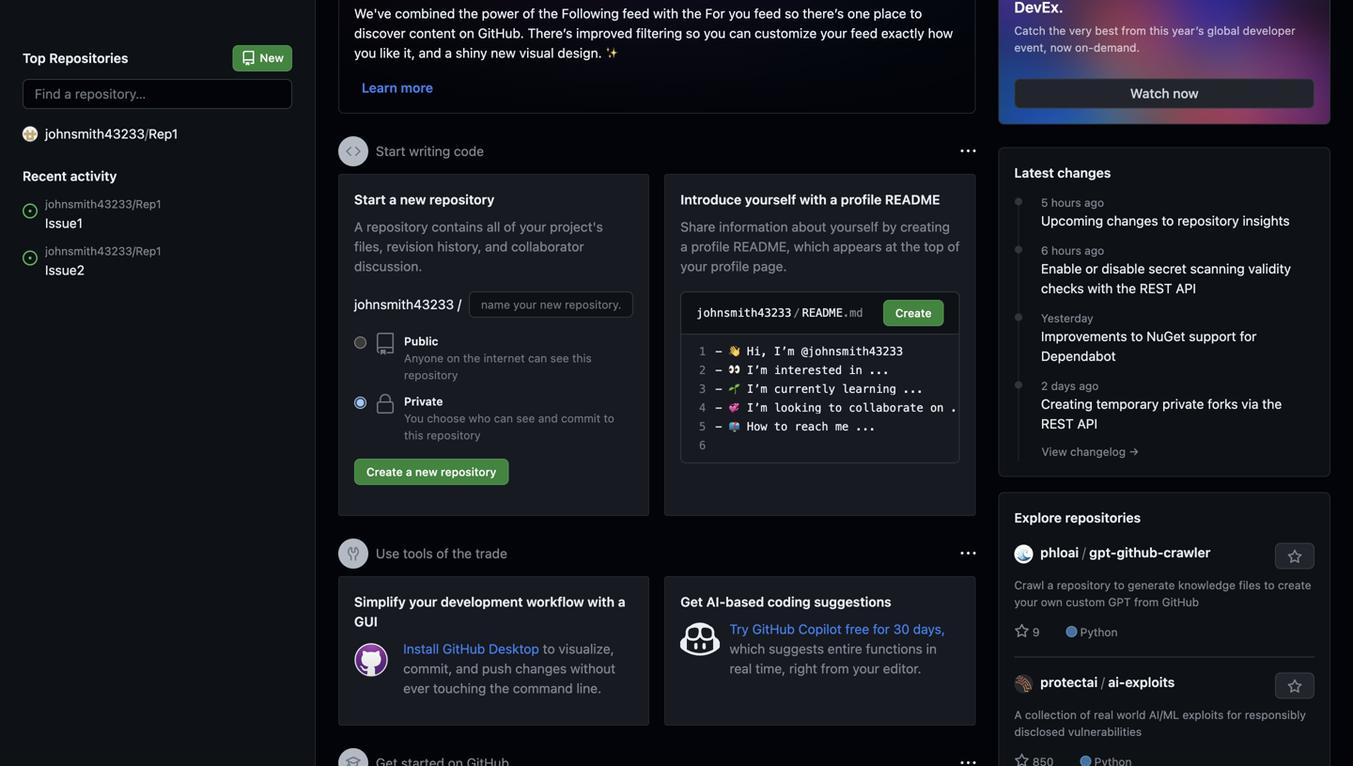 Task type: describe. For each thing, give the bounding box(es) containing it.
you
[[404, 412, 424, 425]]

phloai / gpt-github-crawler
[[1041, 545, 1211, 560]]

0 vertical spatial profile
[[841, 192, 882, 207]]

.md
[[843, 306, 864, 320]]

collaborator
[[511, 239, 584, 254]]

custom
[[1066, 596, 1106, 609]]

protectai / ai-exploits
[[1041, 675, 1175, 690]]

why am i seeing this? image for code icon at the left of page
[[961, 144, 976, 159]]

dot fill image for creating temporary private forks via the rest api
[[1011, 378, 1027, 393]]

how
[[747, 420, 768, 433]]

johnsmith43233 for johnsmith43233 / readme .md
[[697, 306, 792, 320]]

of inside we've combined the power of the following feed with the for you feed so there's one place to discover content on github. there's improved filtering so you can customize your feed exactly how you like it, and a shiny new visual design. ✨
[[523, 6, 535, 21]]

from inside try github copilot free for 30 days, which suggests entire functions in real time, right from your editor.
[[821, 661, 850, 676]]

start for start a new repository
[[354, 192, 386, 207]]

of right tools on the left
[[437, 546, 449, 561]]

try github copilot free for 30 days, which suggests entire functions in real time, right from your editor.
[[730, 621, 946, 676]]

new for create a new repository
[[415, 465, 438, 479]]

anyone
[[404, 352, 444, 365]]

see inside private you choose who can see and commit to this repository
[[516, 412, 535, 425]]

real inside a collection of real world ai/ml exploits for responsibly disclosed vulnerabilities
[[1094, 708, 1114, 722]]

insights
[[1243, 213, 1290, 229]]

1 horizontal spatial feed
[[754, 6, 781, 21]]

ago for changes
[[1085, 196, 1105, 209]]

your inside we've combined the power of the following feed with the for you feed so there's one place to discover content on github. there's improved filtering so you can customize your feed exactly how you like it, and a shiny new visual design. ✨
[[821, 25, 848, 41]]

i'm right hi,
[[774, 345, 795, 358]]

repository inside button
[[441, 465, 497, 479]]

a for a collection of real world ai/ml exploits for responsibly disclosed vulnerabilities
[[1015, 708, 1022, 722]]

star this repository image
[[1288, 679, 1303, 694]]

which inside try github copilot free for 30 days, which suggests entire functions in real time, right from your editor.
[[730, 641, 766, 657]]

... up learning
[[870, 364, 890, 377]]

this inside private you choose who can see and commit to this repository
[[404, 429, 424, 442]]

collection
[[1026, 708, 1077, 722]]

a collection of real world ai/ml exploits for responsibly disclosed vulnerabilities
[[1015, 708, 1307, 739]]

johnsmith43233 / rep1
[[45, 126, 178, 141]]

... right collaborate
[[951, 401, 971, 415]]

about
[[792, 219, 827, 235]]

johnsmith43233/rep1 for issue1
[[45, 197, 161, 211]]

/ for phloai / gpt-github-crawler
[[1083, 545, 1086, 560]]

discover
[[354, 25, 406, 41]]

how
[[928, 25, 953, 41]]

2 inside 1 - 👋 hi, i'm @johnsmith43233 2 - 👀 i'm interested in ... 3 - 🌱 i'm currently learning ... 4 - 💞️ i'm looking to collaborate on ... 5 - 📫 how to reach me ... 6
[[699, 364, 706, 377]]

api inside the 6 hours ago enable or disable secret scanning validity checks with the rest api
[[1176, 281, 1197, 296]]

dot fill image for upcoming changes to repository insights
[[1011, 194, 1027, 209]]

this inside public anyone on the internet can see this repository
[[573, 352, 592, 365]]

johnsmith43233 / readme .md
[[697, 306, 864, 320]]

the left for
[[682, 6, 702, 21]]

start writing code
[[376, 143, 484, 159]]

from inside catch the very best from this year's global developer event, now on-demand.
[[1122, 24, 1147, 37]]

view changelog →
[[1042, 445, 1140, 458]]

we've combined the power of the following feed with the for you feed so there's one place to discover content on github. there's improved filtering so you can customize your feed exactly how you like it, and a shiny new visual design. ✨
[[354, 6, 953, 61]]

create a new repository button
[[354, 459, 509, 485]]

star image for phloai
[[1015, 624, 1030, 639]]

1 horizontal spatial you
[[704, 25, 726, 41]]

i'm up 'how'
[[747, 401, 768, 415]]

crawl
[[1015, 579, 1045, 592]]

1 horizontal spatial now
[[1174, 86, 1199, 101]]

or
[[1086, 261, 1099, 276]]

global
[[1208, 24, 1240, 37]]

dot fill image for improvements to nuget support for dependabot
[[1011, 310, 1027, 325]]

can inside public anyone on the internet can see this repository
[[528, 352, 547, 365]]

dot fill image for enable or disable secret scanning validity checks with the rest api
[[1011, 242, 1027, 257]]

to inside yesterday improvements to nuget support for dependabot
[[1131, 329, 1144, 344]]

real inside try github copilot free for 30 days, which suggests entire functions in real time, right from your editor.
[[730, 661, 752, 676]]

a inside simplify your development workflow with a gui
[[618, 594, 626, 610]]

of inside the a repository contains all of your project's files, revision history, and collaborator discussion.
[[504, 219, 516, 235]]

top repositories
[[23, 50, 128, 66]]

to inside to visualize, commit, and push changes without ever touching the command line.
[[543, 641, 555, 657]]

with inside the 6 hours ago enable or disable secret scanning validity checks with the rest api
[[1088, 281, 1113, 296]]

i'm down hi,
[[747, 364, 768, 377]]

hours for enable
[[1052, 244, 1082, 257]]

to up gpt
[[1114, 579, 1125, 592]]

none submit inside introduce yourself with a profile readme element
[[884, 300, 944, 326]]

install github desktop
[[403, 641, 543, 657]]

0 horizontal spatial so
[[686, 25, 701, 41]]

line.
[[577, 681, 602, 696]]

2 - from the top
[[716, 364, 722, 377]]

mortar board image
[[346, 756, 361, 766]]

for inside yesterday improvements to nuget support for dependabot
[[1240, 329, 1257, 344]]

... right me
[[856, 420, 876, 433]]

visualize,
[[559, 641, 615, 657]]

the left trade
[[452, 546, 472, 561]]

which inside share information about yourself by creating a profile readme, which appears at the top of your profile page.
[[794, 239, 830, 254]]

try github copilot free for 30 days, link
[[730, 621, 946, 637]]

all
[[487, 219, 500, 235]]

on-
[[1076, 41, 1094, 54]]

repo image
[[374, 333, 397, 355]]

event,
[[1015, 41, 1047, 54]]

lock image
[[374, 393, 397, 416]]

0 vertical spatial changes
[[1058, 165, 1112, 181]]

the left the power on the left top of page
[[459, 6, 478, 21]]

your inside simplify your development workflow with a gui
[[409, 594, 438, 610]]

top
[[23, 50, 46, 66]]

30
[[894, 621, 910, 637]]

2 horizontal spatial feed
[[851, 25, 878, 41]]

introduce yourself with a profile readme element
[[665, 174, 976, 516]]

year's
[[1173, 24, 1205, 37]]

repository inside private you choose who can see and commit to this repository
[[427, 429, 481, 442]]

try
[[730, 621, 749, 637]]

enable or disable secret scanning validity checks with the rest api link
[[1042, 259, 1315, 299]]

in for interested
[[849, 364, 863, 377]]

changes inside to visualize, commit, and push changes without ever touching the command line.
[[516, 661, 567, 676]]

to right 'how'
[[774, 420, 788, 433]]

crawl a repository to generate knowledge files to create your own custom gpt from github
[[1015, 579, 1312, 609]]

shiny
[[456, 45, 487, 61]]

the inside the 6 hours ago enable or disable secret scanning validity checks with the rest api
[[1117, 281, 1137, 296]]

@protectai profile image
[[1015, 674, 1034, 693]]

johnsmith43233/rep1 for issue2
[[45, 244, 161, 258]]

vulnerabilities
[[1069, 725, 1142, 739]]

6 hours ago enable or disable secret scanning validity checks with the rest api
[[1042, 244, 1292, 296]]

5 - from the top
[[716, 420, 722, 433]]

Find a repository… text field
[[23, 79, 292, 109]]

exactly
[[882, 25, 925, 41]]

repository inside the a repository contains all of your project's files, revision history, and collaborator discussion.
[[367, 219, 428, 235]]

to right "files"
[[1265, 579, 1275, 592]]

for inside a collection of real world ai/ml exploits for responsibly disclosed vulnerabilities
[[1227, 708, 1242, 722]]

push
[[482, 661, 512, 676]]

explore repositories navigation
[[999, 492, 1331, 766]]

power
[[482, 6, 519, 21]]

3 - from the top
[[716, 383, 722, 396]]

your inside share information about yourself by creating a profile readme, which appears at the top of your profile page.
[[681, 259, 708, 274]]

1 - 👋 hi, i'm @johnsmith43233 2 - 👀 i'm interested in ... 3 - 🌱 i'm currently learning ... 4 - 💞️ i'm looking to collaborate on ... 5 - 📫 how to reach me ... 6
[[699, 345, 971, 452]]

open issue image for issue2
[[23, 251, 38, 266]]

install github desktop link
[[403, 641, 543, 657]]

now inside catch the very best from this year's global developer event, now on-demand.
[[1051, 41, 1072, 54]]

customize
[[755, 25, 817, 41]]

github for install github desktop
[[443, 641, 485, 657]]

api inside 2 days ago creating temporary private forks via the rest api
[[1078, 416, 1098, 432]]

💞️
[[729, 401, 740, 415]]

files
[[1239, 579, 1261, 592]]

johnsmith43233/rep1 issue1
[[45, 197, 161, 231]]

ai/ml
[[1150, 708, 1180, 722]]

improvements
[[1042, 329, 1128, 344]]

to inside we've combined the power of the following feed with the for you feed so there's one place to discover content on github. there's improved filtering so you can customize your feed exactly how you like it, and a shiny new visual design. ✨
[[910, 6, 923, 21]]

to inside the 5 hours ago upcoming changes to repository insights
[[1162, 213, 1175, 229]]

and inside to visualize, commit, and push changes without ever touching the command line.
[[456, 661, 479, 676]]

issue2 link
[[45, 262, 85, 278]]

to up me
[[829, 401, 842, 415]]

install
[[403, 641, 439, 657]]

gpt
[[1109, 596, 1131, 609]]

latest changes
[[1015, 165, 1112, 181]]

commit
[[561, 412, 601, 425]]

repositories
[[49, 50, 128, 66]]

learn
[[362, 80, 398, 95]]

1 horizontal spatial readme
[[885, 192, 941, 207]]

1 vertical spatial profile
[[692, 239, 730, 254]]

can inside we've combined the power of the following feed with the for you feed so there's one place to discover content on github. there's improved filtering so you can customize your feed exactly how you like it, and a shiny new visual design. ✨
[[730, 25, 751, 41]]

the inside share information about yourself by creating a profile readme, which appears at the top of your profile page.
[[901, 239, 921, 254]]

discussion.
[[354, 259, 422, 274]]

workflow
[[527, 594, 584, 610]]

responsibly
[[1245, 708, 1307, 722]]

private
[[404, 395, 443, 408]]

/ for protectai / ai-exploits
[[1102, 675, 1105, 690]]

me
[[836, 420, 849, 433]]

exploits inside a collection of real world ai/ml exploits for responsibly disclosed vulnerabilities
[[1183, 708, 1224, 722]]

to inside private you choose who can see and commit to this repository
[[604, 412, 615, 425]]

watch now link
[[1015, 79, 1315, 109]]

hi,
[[747, 345, 768, 358]]

editor.
[[883, 661, 922, 676]]

temporary
[[1097, 396, 1159, 412]]

github for try github copilot free for 30 days, which suggests entire functions in real time, right from your editor.
[[753, 621, 795, 637]]

dependabot
[[1042, 348, 1116, 364]]

there's
[[528, 25, 573, 41]]

/ for johnsmith43233 / rep1
[[145, 126, 149, 141]]

a inside crawl a repository to generate knowledge files to create your own custom gpt from github
[[1048, 579, 1054, 592]]

2 inside 2 days ago creating temporary private forks via the rest api
[[1042, 379, 1048, 393]]

→
[[1129, 445, 1140, 458]]

coding
[[768, 594, 811, 610]]

the inside 2 days ago creating temporary private forks via the rest api
[[1263, 396, 1283, 412]]

crawler
[[1164, 545, 1211, 560]]

a up share information about yourself by creating a profile readme, which appears at the top of your profile page.
[[830, 192, 838, 207]]

/ for johnsmith43233 /
[[458, 297, 462, 312]]

star image for protectai
[[1015, 754, 1030, 766]]

command
[[513, 681, 573, 696]]

github desktop image
[[354, 643, 388, 677]]

files,
[[354, 239, 383, 254]]

a inside button
[[406, 465, 412, 479]]

5 inside the 5 hours ago upcoming changes to repository insights
[[1042, 196, 1049, 209]]

the up there's
[[539, 6, 558, 21]]

appears
[[833, 239, 882, 254]]

6 inside the 6 hours ago enable or disable secret scanning validity checks with the rest api
[[1042, 244, 1049, 257]]

right
[[790, 661, 818, 676]]

2 vertical spatial profile
[[711, 259, 750, 274]]

developer
[[1243, 24, 1296, 37]]

improvements to nuget support for dependabot link
[[1042, 327, 1315, 366]]



Task type: locate. For each thing, give the bounding box(es) containing it.
1 vertical spatial see
[[516, 412, 535, 425]]

real left the time,
[[730, 661, 752, 676]]

... up collaborate
[[903, 383, 924, 396]]

johnsmith43233 up activity
[[45, 126, 145, 141]]

internet
[[484, 352, 525, 365]]

disable
[[1102, 261, 1145, 276]]

0 vertical spatial yourself
[[745, 192, 797, 207]]

dot fill image
[[1011, 194, 1027, 209], [1011, 310, 1027, 325]]

and down all
[[485, 239, 508, 254]]

0 vertical spatial rest
[[1140, 281, 1173, 296]]

2 dot fill image from the top
[[1011, 310, 1027, 325]]

johnsmith43233/rep1 link for issue1
[[45, 196, 202, 212]]

profile down readme,
[[711, 259, 750, 274]]

creating
[[901, 219, 950, 235]]

your up collaborator
[[520, 219, 547, 235]]

with
[[653, 6, 679, 21], [800, 192, 827, 207], [1088, 281, 1113, 296], [588, 594, 615, 610]]

this inside catch the very best from this year's global developer event, now on-demand.
[[1150, 24, 1169, 37]]

see inside public anyone on the internet can see this repository
[[551, 352, 569, 365]]

0 horizontal spatial this
[[404, 429, 424, 442]]

now right watch
[[1174, 86, 1199, 101]]

changelog
[[1071, 445, 1126, 458]]

1 vertical spatial ago
[[1085, 244, 1105, 257]]

api down 'secret'
[[1176, 281, 1197, 296]]

johnsmith43233/rep1 link down activity
[[45, 196, 202, 212]]

history,
[[437, 239, 482, 254]]

learning
[[842, 383, 897, 396]]

hours inside the 5 hours ago upcoming changes to repository insights
[[1052, 196, 1082, 209]]

start a new repository
[[354, 192, 495, 207]]

rep1 image
[[23, 126, 38, 141]]

in inside 1 - 👋 hi, i'm @johnsmith43233 2 - 👀 i'm interested in ... 3 - 🌱 i'm currently learning ... 4 - 💞️ i'm looking to collaborate on ... 5 - 📫 how to reach me ... 6
[[849, 364, 863, 377]]

yourself inside share information about yourself by creating a profile readme, which appears at the top of your profile page.
[[830, 219, 879, 235]]

changes up "upcoming"
[[1058, 165, 1112, 181]]

0 vertical spatial on
[[459, 25, 475, 41]]

your down crawl
[[1015, 596, 1038, 609]]

own
[[1041, 596, 1063, 609]]

for inside try github copilot free for 30 days, which suggests entire functions in real time, right from your editor.
[[873, 621, 890, 637]]

via
[[1242, 396, 1259, 412]]

start for start writing code
[[376, 143, 406, 159]]

phloai
[[1041, 545, 1079, 560]]

now left on-
[[1051, 41, 1072, 54]]

2 dot fill image from the top
[[1011, 378, 1027, 393]]

a inside the a repository contains all of your project's files, revision history, and collaborator discussion.
[[354, 219, 363, 235]]

with right workflow
[[588, 594, 615, 610]]

None radio
[[354, 337, 367, 349], [354, 397, 367, 409], [354, 337, 367, 349], [354, 397, 367, 409]]

tools image
[[346, 546, 361, 561]]

with up "filtering"
[[653, 6, 679, 21]]

1 vertical spatial johnsmith43233/rep1
[[45, 244, 161, 258]]

- left 👋 at the right top of the page
[[716, 345, 722, 358]]

1 horizontal spatial real
[[1094, 708, 1114, 722]]

4 - from the top
[[716, 401, 722, 415]]

a up revision
[[389, 192, 397, 207]]

yourself
[[745, 192, 797, 207], [830, 219, 879, 235]]

star this repository image
[[1288, 550, 1303, 565]]

1 horizontal spatial which
[[794, 239, 830, 254]]

activity
[[70, 168, 117, 184]]

0 vertical spatial why am i seeing this? image
[[961, 144, 976, 159]]

of inside a collection of real world ai/ml exploits for responsibly disclosed vulnerabilities
[[1080, 708, 1091, 722]]

and left "commit"
[[538, 412, 558, 425]]

repository up custom
[[1057, 579, 1111, 592]]

looking
[[774, 401, 822, 415]]

6
[[1042, 244, 1049, 257], [699, 439, 706, 452]]

repository up contains
[[430, 192, 495, 207]]

dot fill image left yesterday
[[1011, 310, 1027, 325]]

0 vertical spatial new
[[491, 45, 516, 61]]

0 vertical spatial ago
[[1085, 196, 1105, 209]]

new down github.
[[491, 45, 516, 61]]

from down generate
[[1135, 596, 1159, 609]]

start up files,
[[354, 192, 386, 207]]

0 horizontal spatial you
[[354, 45, 376, 61]]

at
[[886, 239, 898, 254]]

1 johnsmith43233/rep1 link from the top
[[45, 196, 202, 212]]

profile up appears
[[841, 192, 882, 207]]

1 vertical spatial changes
[[1107, 213, 1159, 229]]

1 horizontal spatial johnsmith43233
[[354, 297, 454, 312]]

start
[[376, 143, 406, 159], [354, 192, 386, 207]]

2 vertical spatial from
[[821, 661, 850, 676]]

for left responsibly
[[1227, 708, 1242, 722]]

0 horizontal spatial now
[[1051, 41, 1072, 54]]

0 vertical spatial start
[[376, 143, 406, 159]]

for
[[706, 6, 725, 21]]

ago
[[1085, 196, 1105, 209], [1085, 244, 1105, 257], [1080, 379, 1099, 393]]

on inside we've combined the power of the following feed with the for you feed so there's one place to discover content on github. there's improved filtering so you can customize your feed exactly how you like it, and a shiny new visual design. ✨
[[459, 25, 475, 41]]

introduce
[[681, 192, 742, 207]]

1 vertical spatial open issue image
[[23, 251, 38, 266]]

johnsmith43233 for johnsmith43233 /
[[354, 297, 454, 312]]

1 vertical spatial which
[[730, 641, 766, 657]]

of inside share information about yourself by creating a profile readme, which appears at the top of your profile page.
[[948, 239, 960, 254]]

0 vertical spatial which
[[794, 239, 830, 254]]

github inside simplify your development workflow with a gui element
[[443, 641, 485, 657]]

see
[[551, 352, 569, 365], [516, 412, 535, 425]]

0 vertical spatial 5
[[1042, 196, 1049, 209]]

1 vertical spatial you
[[704, 25, 726, 41]]

Repository name text field
[[469, 291, 634, 318]]

johnsmith43233/rep1 link
[[45, 196, 202, 212], [45, 243, 204, 259]]

on inside public anyone on the internet can see this repository
[[447, 352, 460, 365]]

start right code icon at the left of page
[[376, 143, 406, 159]]

repository inside public anyone on the internet can see this repository
[[404, 369, 458, 382]]

and inside private you choose who can see and commit to this repository
[[538, 412, 558, 425]]

1 - from the top
[[716, 345, 722, 358]]

code
[[454, 143, 484, 159]]

6 down 4
[[699, 439, 706, 452]]

upcoming
[[1042, 213, 1104, 229]]

can right who
[[494, 412, 513, 425]]

open issue image for issue1
[[23, 204, 38, 219]]

1 vertical spatial from
[[1135, 596, 1159, 609]]

0 horizontal spatial see
[[516, 412, 535, 425]]

0 horizontal spatial feed
[[623, 6, 650, 21]]

1 vertical spatial exploits
[[1183, 708, 1224, 722]]

can
[[730, 25, 751, 41], [528, 352, 547, 365], [494, 412, 513, 425]]

code image
[[346, 144, 361, 159]]

/ down find a repository… text box
[[145, 126, 149, 141]]

johnsmith43233 up 👋 at the right top of the page
[[697, 306, 792, 320]]

new for start a new repository
[[400, 192, 426, 207]]

recent
[[23, 168, 67, 184]]

on right collaborate
[[931, 401, 944, 415]]

by
[[883, 219, 897, 235]]

1 vertical spatial so
[[686, 25, 701, 41]]

0 vertical spatial this
[[1150, 24, 1169, 37]]

2 left days
[[1042, 379, 1048, 393]]

repository down anyone
[[404, 369, 458, 382]]

johnsmith43233/rep1 down johnsmith43233/rep1 issue1
[[45, 244, 161, 258]]

why am i seeing this? image
[[961, 546, 976, 561]]

2 horizontal spatial this
[[1150, 24, 1169, 37]]

of right the power on the left top of page
[[523, 6, 535, 21]]

feed down 'one'
[[851, 25, 878, 41]]

...
[[870, 364, 890, 377], [903, 383, 924, 396], [951, 401, 971, 415], [856, 420, 876, 433]]

private you choose who can see and commit to this repository
[[404, 395, 615, 442]]

scanning
[[1191, 261, 1245, 276]]

a for a repository contains all of your project's files, revision history, and collaborator discussion.
[[354, 219, 363, 235]]

1 horizontal spatial api
[[1176, 281, 1197, 296]]

Top Repositories search field
[[23, 79, 292, 109]]

2 johnsmith43233/rep1 link from the top
[[45, 243, 204, 259]]

johnsmith43233 for johnsmith43233 / rep1
[[45, 126, 145, 141]]

0 vertical spatial now
[[1051, 41, 1072, 54]]

1 star image from the top
[[1015, 624, 1030, 639]]

2 horizontal spatial you
[[729, 6, 751, 21]]

6 inside 1 - 👋 hi, i'm @johnsmith43233 2 - 👀 i'm interested in ... 3 - 🌱 i'm currently learning ... 4 - 💞️ i'm looking to collaborate on ... 5 - 📫 how to reach me ... 6
[[699, 439, 706, 452]]

with up about
[[800, 192, 827, 207]]

repository down who
[[441, 465, 497, 479]]

free
[[846, 621, 870, 637]]

ago inside the 5 hours ago upcoming changes to repository insights
[[1085, 196, 1105, 209]]

1 vertical spatial star image
[[1015, 754, 1030, 766]]

- left 📫
[[716, 420, 722, 433]]

get ai-based coding suggestions element
[[665, 576, 976, 726]]

0 horizontal spatial a
[[354, 219, 363, 235]]

watch now
[[1131, 86, 1199, 101]]

open issue image
[[23, 204, 38, 219], [23, 251, 38, 266]]

1 vertical spatial this
[[573, 352, 592, 365]]

1 horizontal spatial see
[[551, 352, 569, 365]]

gpt-
[[1090, 545, 1117, 560]]

a right create
[[406, 465, 412, 479]]

dot fill image left days
[[1011, 378, 1027, 393]]

in inside try github copilot free for 30 days, which suggests entire functions in real time, right from your editor.
[[927, 641, 937, 657]]

0 horizontal spatial rest
[[1042, 416, 1074, 432]]

None submit
[[884, 300, 944, 326]]

1 vertical spatial can
[[528, 352, 547, 365]]

1 horizontal spatial 5
[[1042, 196, 1049, 209]]

dot fill image
[[1011, 242, 1027, 257], [1011, 378, 1027, 393]]

your down share
[[681, 259, 708, 274]]

1 vertical spatial on
[[447, 352, 460, 365]]

changes inside the 5 hours ago upcoming changes to repository insights
[[1107, 213, 1159, 229]]

0 vertical spatial exploits
[[1126, 675, 1175, 690]]

page.
[[753, 259, 787, 274]]

rest down 'secret'
[[1140, 281, 1173, 296]]

1 vertical spatial a
[[1015, 708, 1022, 722]]

0 horizontal spatial 2
[[699, 364, 706, 377]]

a right workflow
[[618, 594, 626, 610]]

github inside try github copilot free for 30 days, which suggests entire functions in real time, right from your editor.
[[753, 621, 795, 637]]

a inside share information about yourself by creating a profile readme, which appears at the top of your profile page.
[[681, 239, 688, 254]]

0 vertical spatial api
[[1176, 281, 1197, 296]]

you right for
[[729, 6, 751, 21]]

0 horizontal spatial real
[[730, 661, 752, 676]]

1 johnsmith43233/rep1 from the top
[[45, 197, 161, 211]]

explore repositories
[[1015, 510, 1141, 526]]

feed
[[623, 6, 650, 21], [754, 6, 781, 21], [851, 25, 878, 41]]

1 dot fill image from the top
[[1011, 194, 1027, 209]]

1
[[699, 345, 706, 358]]

2
[[699, 364, 706, 377], [1042, 379, 1048, 393]]

/ left the gpt-
[[1083, 545, 1086, 560]]

johnsmith43233/rep1 link down johnsmith43233/rep1 issue1
[[45, 243, 204, 259]]

1 vertical spatial dot fill image
[[1011, 378, 1027, 393]]

1 vertical spatial real
[[1094, 708, 1114, 722]]

1 horizontal spatial 6
[[1042, 244, 1049, 257]]

johnsmith43233 /
[[354, 297, 462, 312]]

/ left ai-
[[1102, 675, 1105, 690]]

the
[[459, 6, 478, 21], [539, 6, 558, 21], [682, 6, 702, 21], [1049, 24, 1066, 37], [901, 239, 921, 254], [1117, 281, 1137, 296], [463, 352, 481, 365], [1263, 396, 1283, 412], [452, 546, 472, 561], [490, 681, 510, 696]]

a inside we've combined the power of the following feed with the for you feed so there's one place to discover content on github. there's improved filtering so you can customize your feed exactly how you like it, and a shiny new visual design. ✨
[[445, 45, 452, 61]]

reach
[[795, 420, 829, 433]]

2 vertical spatial new
[[415, 465, 438, 479]]

get
[[681, 594, 703, 610]]

time,
[[756, 661, 786, 676]]

2 vertical spatial you
[[354, 45, 376, 61]]

@johnsmith43233
[[802, 345, 903, 358]]

secret
[[1149, 261, 1187, 276]]

the inside catch the very best from this year's global developer event, now on-demand.
[[1049, 24, 1066, 37]]

see down repository name text field
[[551, 352, 569, 365]]

new up revision
[[400, 192, 426, 207]]

hours for upcoming
[[1052, 196, 1082, 209]]

days,
[[914, 621, 946, 637]]

2 open issue image from the top
[[23, 251, 38, 266]]

real up vulnerabilities
[[1094, 708, 1114, 722]]

2 vertical spatial can
[[494, 412, 513, 425]]

your inside the a repository contains all of your project's files, revision history, and collaborator discussion.
[[520, 219, 547, 235]]

0 horizontal spatial can
[[494, 412, 513, 425]]

explore
[[1015, 510, 1062, 526]]

0 vertical spatial from
[[1122, 24, 1147, 37]]

0 vertical spatial star image
[[1015, 624, 1030, 639]]

1 dot fill image from the top
[[1011, 242, 1027, 257]]

1 horizontal spatial can
[[528, 352, 547, 365]]

new
[[260, 51, 284, 64]]

johnsmith43233 inside create a new repository element
[[354, 297, 454, 312]]

api up view changelog →
[[1078, 416, 1098, 432]]

feed up "filtering"
[[623, 6, 650, 21]]

yourself up appears
[[830, 219, 879, 235]]

1 vertical spatial start
[[354, 192, 386, 207]]

0 vertical spatial johnsmith43233/rep1 link
[[45, 196, 202, 212]]

yesterday improvements to nuget support for dependabot
[[1042, 312, 1257, 364]]

-
[[716, 345, 722, 358], [716, 364, 722, 377], [716, 383, 722, 396], [716, 401, 722, 415], [716, 420, 722, 433]]

exploits up ai/ml
[[1126, 675, 1175, 690]]

github down knowledge
[[1163, 596, 1200, 609]]

0 vertical spatial for
[[1240, 329, 1257, 344]]

1 vertical spatial in
[[927, 641, 937, 657]]

it,
[[404, 45, 415, 61]]

for
[[1240, 329, 1257, 344], [873, 621, 890, 637], [1227, 708, 1242, 722]]

the inside to visualize, commit, and push changes without ever touching the command line.
[[490, 681, 510, 696]]

and
[[419, 45, 441, 61], [485, 239, 508, 254], [538, 412, 558, 425], [456, 661, 479, 676]]

forks
[[1208, 396, 1239, 412]]

1 horizontal spatial exploits
[[1183, 708, 1224, 722]]

2 vertical spatial for
[[1227, 708, 1242, 722]]

hours up enable
[[1052, 244, 1082, 257]]

in down days,
[[927, 641, 937, 657]]

1 vertical spatial hours
[[1052, 244, 1082, 257]]

repository inside the 5 hours ago upcoming changes to repository insights
[[1178, 213, 1240, 229]]

design.
[[558, 45, 602, 61]]

0 vertical spatial johnsmith43233/rep1
[[45, 197, 161, 211]]

can inside private you choose who can see and commit to this repository
[[494, 412, 513, 425]]

best
[[1096, 24, 1119, 37]]

0 vertical spatial dot fill image
[[1011, 242, 1027, 257]]

create a new repository element
[[354, 190, 634, 493]]

why am i seeing this? image
[[961, 144, 976, 159], [961, 756, 976, 766]]

writing
[[409, 143, 450, 159]]

1 vertical spatial new
[[400, 192, 426, 207]]

1 vertical spatial 2
[[1042, 379, 1048, 393]]

1 horizontal spatial so
[[785, 6, 799, 21]]

johnsmith43233/rep1 link for issue2
[[45, 243, 204, 259]]

with inside introduce yourself with a profile readme element
[[800, 192, 827, 207]]

1 vertical spatial now
[[1174, 86, 1199, 101]]

0 vertical spatial a
[[354, 219, 363, 235]]

ago inside 2 days ago creating temporary private forks via the rest api
[[1080, 379, 1099, 393]]

/
[[145, 126, 149, 141], [458, 297, 462, 312], [794, 306, 801, 320], [1083, 545, 1086, 560], [1102, 675, 1105, 690]]

3
[[699, 383, 706, 396]]

which
[[794, 239, 830, 254], [730, 641, 766, 657]]

i'm right the 🌱
[[747, 383, 768, 396]]

very
[[1070, 24, 1092, 37]]

0 vertical spatial hours
[[1052, 196, 1082, 209]]

create a new repository
[[367, 465, 497, 479]]

0 vertical spatial see
[[551, 352, 569, 365]]

why am i seeing this? image for mortar board icon
[[961, 756, 976, 766]]

0 horizontal spatial readme
[[802, 306, 843, 320]]

repository up scanning
[[1178, 213, 1240, 229]]

issue2
[[45, 262, 85, 278]]

gui
[[354, 614, 378, 629]]

this left year's
[[1150, 24, 1169, 37]]

github inside crawl a repository to generate knowledge files to create your own custom gpt from github
[[1163, 596, 1200, 609]]

support
[[1190, 329, 1237, 344]]

a up files,
[[354, 219, 363, 235]]

start inside create a new repository element
[[354, 192, 386, 207]]

2 hours from the top
[[1052, 244, 1082, 257]]

profile down share
[[692, 239, 730, 254]]

2 vertical spatial this
[[404, 429, 424, 442]]

following
[[562, 6, 619, 21]]

1 why am i seeing this? image from the top
[[961, 144, 976, 159]]

- left 💞️
[[716, 401, 722, 415]]

2 days ago creating temporary private forks via the rest api
[[1042, 379, 1283, 432]]

simplify your development workflow with a gui element
[[338, 576, 650, 726]]

/ inside create a new repository element
[[458, 297, 462, 312]]

information
[[719, 219, 788, 235]]

2 vertical spatial changes
[[516, 661, 567, 676]]

ago for or
[[1085, 244, 1105, 257]]

the right via
[[1263, 396, 1283, 412]]

1 horizontal spatial this
[[573, 352, 592, 365]]

2 horizontal spatial johnsmith43233
[[697, 306, 792, 320]]

1 vertical spatial readme
[[802, 306, 843, 320]]

and inside we've combined the power of the following feed with the for you feed so there's one place to discover content on github. there's improved filtering so you can customize your feed exactly how you like it, and a shiny new visual design. ✨
[[419, 45, 441, 61]]

2 why am i seeing this? image from the top
[[961, 756, 976, 766]]

of up vulnerabilities
[[1080, 708, 1091, 722]]

readme up creating
[[885, 192, 941, 207]]

1 vertical spatial api
[[1078, 416, 1098, 432]]

/ inside introduce yourself with a profile readme element
[[794, 306, 801, 320]]

0 horizontal spatial 5
[[699, 420, 706, 433]]

johnsmith43233 inside introduce yourself with a profile readme element
[[697, 306, 792, 320]]

with inside we've combined the power of the following feed with the for you feed so there's one place to discover content on github. there's improved filtering so you can customize your feed exactly how you like it, and a shiny new visual design. ✨
[[653, 6, 679, 21]]

1 vertical spatial yourself
[[830, 219, 879, 235]]

dot fill image down latest
[[1011, 194, 1027, 209]]

use tools of the trade
[[376, 546, 508, 561]]

1 vertical spatial dot fill image
[[1011, 310, 1027, 325]]

2 up 3
[[699, 364, 706, 377]]

new inside we've combined the power of the following feed with the for you feed so there's one place to discover content on github. there's improved filtering so you can customize your feed exactly how you like it, and a shiny new visual design. ✨
[[491, 45, 516, 61]]

for left 30
[[873, 621, 890, 637]]

1 horizontal spatial yourself
[[830, 219, 879, 235]]

on inside 1 - 👋 hi, i'm @johnsmith43233 2 - 👀 i'm interested in ... 3 - 🌱 i'm currently learning ... 4 - 💞️ i'm looking to collaborate on ... 5 - 📫 how to reach me ... 6
[[931, 401, 944, 415]]

and down install github desktop
[[456, 661, 479, 676]]

and inside the a repository contains all of your project's files, revision history, and collaborator discussion.
[[485, 239, 508, 254]]

to up 'secret'
[[1162, 213, 1175, 229]]

ago up the or
[[1085, 244, 1105, 257]]

ago right days
[[1080, 379, 1099, 393]]

repository up revision
[[367, 219, 428, 235]]

github up push
[[443, 641, 485, 657]]

choose
[[427, 412, 466, 425]]

a down share
[[681, 239, 688, 254]]

hours inside the 6 hours ago enable or disable secret scanning validity checks with the rest api
[[1052, 244, 1082, 257]]

2 star image from the top
[[1015, 754, 1030, 766]]

0 vertical spatial you
[[729, 6, 751, 21]]

/ down history,
[[458, 297, 462, 312]]

5 down 4
[[699, 420, 706, 433]]

/ for johnsmith43233 / readme .md
[[794, 306, 801, 320]]

github
[[1163, 596, 1200, 609], [753, 621, 795, 637], [443, 641, 485, 657]]

2 johnsmith43233/rep1 from the top
[[45, 244, 161, 258]]

1 vertical spatial rest
[[1042, 416, 1074, 432]]

johnsmith43233/rep1
[[45, 197, 161, 211], [45, 244, 161, 258]]

2 vertical spatial ago
[[1080, 379, 1099, 393]]

can right internet
[[528, 352, 547, 365]]

0 vertical spatial can
[[730, 25, 751, 41]]

can left customize
[[730, 25, 751, 41]]

validity
[[1249, 261, 1292, 276]]

rest inside the 6 hours ago enable or disable secret scanning validity checks with the rest api
[[1140, 281, 1173, 296]]

copilot
[[799, 621, 842, 637]]

0 vertical spatial in
[[849, 364, 863, 377]]

watch
[[1131, 86, 1170, 101]]

with inside simplify your development workflow with a gui
[[588, 594, 615, 610]]

get ai-based coding suggestions
[[681, 594, 892, 610]]

star image
[[1015, 624, 1030, 639], [1015, 754, 1030, 766]]

suggests
[[769, 641, 824, 657]]

in for functions
[[927, 641, 937, 657]]

from inside crawl a repository to generate knowledge files to create your own custom gpt from github
[[1135, 596, 1159, 609]]

✨
[[606, 45, 619, 61]]

ago inside the 6 hours ago enable or disable secret scanning validity checks with the rest api
[[1085, 244, 1105, 257]]

1 hours from the top
[[1052, 196, 1082, 209]]

open issue image left issue1 link
[[23, 204, 38, 219]]

johnsmith43233 up public
[[354, 297, 454, 312]]

with down the or
[[1088, 281, 1113, 296]]

repository inside crawl a repository to generate knowledge files to create your own custom gpt from github
[[1057, 579, 1111, 592]]

github-
[[1117, 545, 1164, 560]]

1 vertical spatial why am i seeing this? image
[[961, 756, 976, 766]]

a up "own"
[[1048, 579, 1054, 592]]

@phloai profile image
[[1015, 545, 1034, 563]]

new inside button
[[415, 465, 438, 479]]

top
[[924, 239, 944, 254]]

rest down "creating"
[[1042, 416, 1074, 432]]

rest inside 2 days ago creating temporary private forks via the rest api
[[1042, 416, 1074, 432]]

1 open issue image from the top
[[23, 204, 38, 219]]

combined
[[395, 6, 455, 21]]

and down content
[[419, 45, 441, 61]]

1 vertical spatial 5
[[699, 420, 706, 433]]

1 horizontal spatial a
[[1015, 708, 1022, 722]]

your inside try github copilot free for 30 days, which suggests entire functions in real time, right from your editor.
[[853, 661, 880, 676]]

1 horizontal spatial 2
[[1042, 379, 1048, 393]]

the inside public anyone on the internet can see this repository
[[463, 352, 481, 365]]

a up disclosed
[[1015, 708, 1022, 722]]

github down get ai-based coding suggestions
[[753, 621, 795, 637]]

your inside crawl a repository to generate knowledge files to create your own custom gpt from github
[[1015, 596, 1038, 609]]

use
[[376, 546, 400, 561]]

0 vertical spatial github
[[1163, 596, 1200, 609]]

5 inside 1 - 👋 hi, i'm @johnsmith43233 2 - 👀 i'm interested in ... 3 - 🌱 i'm currently learning ... 4 - 💞️ i'm looking to collaborate on ... 5 - 📫 how to reach me ... 6
[[699, 420, 706, 433]]

a inside a collection of real world ai/ml exploits for responsibly disclosed vulnerabilities
[[1015, 708, 1022, 722]]

ago for temporary
[[1080, 379, 1099, 393]]

readme up @johnsmith43233
[[802, 306, 843, 320]]

in down @johnsmith43233
[[849, 364, 863, 377]]

share
[[681, 219, 716, 235]]



Task type: vqa. For each thing, say whether or not it's contained in the screenshot.
SUGGESTIONS
yes



